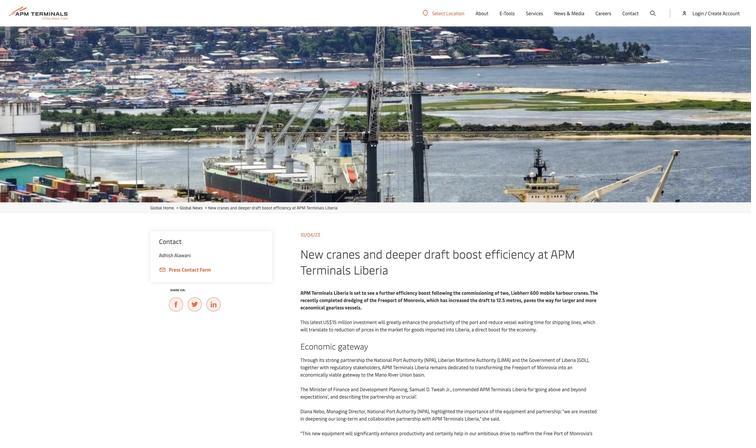 Task type: locate. For each thing, give the bounding box(es) containing it.
a inside this latest us$15 million investment will greatly enhance the productivity of the port and reduce vessel waiting time for shipping lines, which will translate to reduction of prices in the market for goods imported into liberia, a direct boost for the economy.
[[472, 326, 474, 333]]

1 vertical spatial our
[[470, 430, 477, 437]]

reduction
[[335, 326, 355, 333]]

&
[[567, 10, 571, 16]]

national up collaborative
[[367, 408, 385, 415]]

0 vertical spatial a
[[376, 290, 378, 296]]

term
[[348, 416, 358, 422]]

for left 'going
[[528, 386, 534, 393]]

the up expectations', at bottom
[[301, 386, 308, 393]]

deepening
[[306, 416, 327, 422]]

equipment
[[504, 408, 526, 415], [322, 430, 345, 437]]

> right 'global news' link
[[205, 205, 207, 211]]

the up more
[[590, 290, 598, 296]]

freeport down further
[[378, 297, 397, 304]]

10/04/23
[[301, 232, 320, 238]]

1 vertical spatial enhance
[[381, 430, 398, 437]]

1 horizontal spatial which
[[583, 319, 596, 326]]

our down managing
[[329, 416, 336, 422]]

new right 'global news' link
[[208, 205, 216, 211]]

0 horizontal spatial draft
[[252, 205, 261, 211]]

draft inside apm terminals liberia is set to see a further efficiency boost following the commissioning of two, liebherr 600 mobile harbour cranes. the recently completed dredging of the freeport of monrovia, which has increased the draft to 12.5 metres, paves the way for larger and more economical gearless vessels.
[[479, 297, 490, 304]]

the down development
[[362, 394, 369, 400]]

1 horizontal spatial enhance
[[402, 319, 420, 326]]

ambitious
[[478, 430, 499, 437]]

for right time
[[545, 319, 551, 326]]

the inside the minister of finance and development planning, samuel d. tweah jr., commended apm terminals liberia for 'going above and beyond expectations', and describing the partnership as 'crucial'.
[[362, 394, 369, 400]]

terminals inside apm terminals liberia is set to see a further efficiency boost following the commissioning of two, liebherr 600 mobile harbour cranes. the recently completed dredging of the freeport of monrovia, which has increased the draft to 12.5 metres, paves the way for larger and more economical gearless vessels.
[[312, 290, 333, 296]]

news right home
[[193, 205, 203, 211]]

efficiency inside new cranes and deeper draft boost efficiency at apm terminals liberia
[[485, 246, 535, 262]]

cranes
[[217, 205, 229, 211], [326, 246, 360, 262]]

to right set
[[362, 290, 367, 296]]

into left the liberia,
[[446, 326, 454, 333]]

1 horizontal spatial efficiency
[[396, 290, 418, 296]]

at
[[292, 205, 296, 211], [538, 246, 548, 262]]

0 vertical spatial (npa),
[[424, 357, 437, 363]]

1 vertical spatial new
[[301, 246, 324, 262]]

0 horizontal spatial partnership
[[341, 357, 365, 363]]

(npa), left highlighted
[[418, 408, 430, 415]]

with down its
[[320, 364, 329, 371]]

this
[[301, 319, 309, 326]]

login
[[693, 10, 704, 16]]

0 horizontal spatial deeper
[[238, 205, 251, 211]]

apm inside the minister of finance and development planning, samuel d. tweah jr., commended apm terminals liberia for 'going above and beyond expectations', and describing the partnership as 'crucial'.
[[480, 386, 490, 393]]

with up "this new equipment will significantly enhance productivity and certainly help in our ambitious drive to reaffirm the free port of monrovia's
[[422, 416, 431, 422]]

port up river
[[393, 357, 402, 363]]

free
[[544, 430, 553, 437]]

1 vertical spatial port
[[386, 408, 395, 415]]

with
[[320, 364, 329, 371], [422, 416, 431, 422]]

port right free
[[554, 430, 563, 437]]

market
[[388, 326, 403, 333]]

0 vertical spatial into
[[446, 326, 454, 333]]

location
[[447, 10, 465, 16]]

port up collaborative
[[386, 408, 395, 415]]

0 horizontal spatial the
[[301, 386, 308, 393]]

0 vertical spatial enhance
[[402, 319, 420, 326]]

draft
[[252, 205, 261, 211], [424, 246, 450, 262], [479, 297, 490, 304]]

1 vertical spatial a
[[472, 326, 474, 333]]

economy.
[[517, 326, 537, 333]]

2 horizontal spatial contact
[[623, 10, 639, 16]]

0 vertical spatial port
[[393, 357, 402, 363]]

draft inside new cranes and deeper draft boost efficiency at apm terminals liberia
[[424, 246, 450, 262]]

0 vertical spatial will
[[378, 319, 386, 326]]

tweah
[[431, 386, 445, 393]]

our inside "this new equipment will significantly enhance productivity and certainly help in our ambitious drive to reaffirm the free port of monrovia's
[[470, 430, 477, 437]]

1 vertical spatial draft
[[424, 246, 450, 262]]

1 horizontal spatial our
[[470, 430, 477, 437]]

1 horizontal spatial in
[[375, 326, 379, 333]]

2 > from the left
[[205, 205, 207, 211]]

1 horizontal spatial >
[[205, 205, 207, 211]]

1 vertical spatial cranes
[[326, 246, 360, 262]]

which
[[427, 297, 439, 304], [583, 319, 596, 326]]

new inside new cranes and deeper draft boost efficiency at apm terminals liberia
[[301, 246, 324, 262]]

into
[[446, 326, 454, 333], [558, 364, 566, 371]]

liberia inside apm terminals liberia is set to see a further efficiency boost following the commissioning of two, liebherr 600 mobile harbour cranes. the recently completed dredging of the freeport of monrovia, which has increased the draft to 12.5 metres, paves the way for larger and more economical gearless vessels.
[[334, 290, 349, 296]]

1 vertical spatial with
[[422, 416, 431, 422]]

1 horizontal spatial new
[[301, 246, 324, 262]]

she
[[482, 416, 490, 422]]

for right 'way'
[[555, 297, 562, 304]]

into for imported
[[446, 326, 454, 333]]

via:
[[180, 288, 186, 292]]

enhance inside this latest us$15 million investment will greatly enhance the productivity of the port and reduce vessel waiting time for shipping lines, which will translate to reduction of prices in the market for goods imported into liberia, a direct boost for the economy.
[[402, 319, 420, 326]]

form
[[200, 267, 211, 273]]

liebherr
[[511, 290, 529, 296]]

for left goods
[[404, 326, 410, 333]]

to inside this latest us$15 million investment will greatly enhance the productivity of the port and reduce vessel waiting time for shipping lines, which will translate to reduction of prices in the market for goods imported into liberia, a direct boost for the economy.
[[329, 326, 333, 333]]

regulatory
[[330, 364, 352, 371]]

0 horizontal spatial cranes
[[217, 205, 229, 211]]

0 vertical spatial productivity
[[429, 319, 455, 326]]

2 vertical spatial port
[[554, 430, 563, 437]]

0 horizontal spatial >
[[177, 205, 179, 211]]

of inside diana nebo, managing director, national port authority (npa), highlighted the importance of the equipment and partnership: "we are invested in deepening our long-term and collaborative partnership with apm terminals liberia," she said.
[[490, 408, 494, 415]]

1 vertical spatial the
[[301, 386, 308, 393]]

a
[[376, 290, 378, 296], [472, 326, 474, 333]]

the up the stakeholders,
[[366, 357, 373, 363]]

1 horizontal spatial equipment
[[504, 408, 526, 415]]

reaffirm
[[517, 430, 534, 437]]

freeport inside apm terminals liberia is set to see a further efficiency boost following the commissioning of two, liebherr 600 mobile harbour cranes. the recently completed dredging of the freeport of monrovia, which has increased the draft to 12.5 metres, paves the way for larger and more economical gearless vessels.
[[378, 297, 397, 304]]

authority down 'crucial'.
[[396, 408, 416, 415]]

0 vertical spatial equipment
[[504, 408, 526, 415]]

productivity
[[429, 319, 455, 326], [400, 430, 425, 437]]

will left greatly
[[378, 319, 386, 326]]

0 horizontal spatial with
[[320, 364, 329, 371]]

terminals inside new cranes and deeper draft boost efficiency at apm terminals liberia
[[301, 262, 351, 278]]

to down us$15
[[329, 326, 333, 333]]

with inside diana nebo, managing director, national port authority (npa), highlighted the importance of the equipment and partnership: "we are invested in deepening our long-term and collaborative partnership with apm terminals liberia," she said.
[[422, 416, 431, 422]]

2 global from the left
[[180, 205, 192, 211]]

director,
[[349, 408, 366, 415]]

e-tools button
[[500, 0, 515, 26]]

1 horizontal spatial freeport
[[512, 364, 530, 371]]

new
[[208, 205, 216, 211], [301, 246, 324, 262]]

0 vertical spatial which
[[427, 297, 439, 304]]

prices
[[362, 326, 374, 333]]

global right home
[[180, 205, 192, 211]]

expectations',
[[301, 394, 329, 400]]

completed
[[319, 297, 343, 304]]

port
[[470, 319, 479, 326]]

0 vertical spatial freeport
[[378, 297, 397, 304]]

dedicated
[[448, 364, 469, 371]]

will down this
[[301, 326, 308, 333]]

the
[[453, 290, 461, 296], [370, 297, 377, 304], [470, 297, 478, 304], [537, 297, 545, 304], [421, 319, 428, 326], [461, 319, 468, 326], [380, 326, 387, 333], [509, 326, 516, 333], [366, 357, 373, 363], [521, 357, 528, 363], [504, 364, 511, 371], [367, 372, 374, 378], [362, 394, 369, 400], [456, 408, 463, 415], [495, 408, 502, 415], [535, 430, 543, 437]]

of up the said.
[[490, 408, 494, 415]]

deeper inside new cranes and deeper draft boost efficiency at apm terminals liberia
[[386, 246, 421, 262]]

0 vertical spatial with
[[320, 364, 329, 371]]

news inside popup button
[[555, 10, 566, 16]]

of left finance
[[328, 386, 332, 393]]

2 vertical spatial will
[[346, 430, 353, 437]]

freeport down government
[[512, 364, 530, 371]]

the up the liberia,
[[461, 319, 468, 326]]

national inside diana nebo, managing director, national port authority (npa), highlighted the importance of the equipment and partnership: "we are invested in deepening our long-term and collaborative partnership with apm terminals liberia," she said.
[[367, 408, 385, 415]]

partnership down 'crucial'.
[[397, 416, 421, 422]]

0 vertical spatial deeper
[[238, 205, 251, 211]]

contact right careers
[[623, 10, 639, 16]]

liberia inside the minister of finance and development planning, samuel d. tweah jr., commended apm terminals liberia for 'going above and beyond expectations', and describing the partnership as 'crucial'.
[[513, 386, 527, 393]]

its
[[319, 357, 325, 363]]

1 vertical spatial into
[[558, 364, 566, 371]]

freeport
[[378, 297, 397, 304], [512, 364, 530, 371]]

1 vertical spatial at
[[538, 246, 548, 262]]

0 horizontal spatial contact
[[159, 237, 182, 246]]

enhance down collaborative
[[381, 430, 398, 437]]

1 vertical spatial will
[[301, 326, 308, 333]]

0 vertical spatial new
[[208, 205, 216, 211]]

1 vertical spatial productivity
[[400, 430, 425, 437]]

1 horizontal spatial the
[[590, 290, 598, 296]]

boost inside this latest us$15 million investment will greatly enhance the productivity of the port and reduce vessel waiting time for shipping lines, which will translate to reduction of prices in the market for goods imported into liberia, a direct boost for the economy.
[[489, 326, 501, 333]]

1 horizontal spatial draft
[[424, 246, 450, 262]]

efficiency inside apm terminals liberia is set to see a further efficiency boost following the commissioning of two, liebherr 600 mobile harbour cranes. the recently completed dredging of the freeport of monrovia, which has increased the draft to 12.5 metres, paves the way for larger and more economical gearless vessels.
[[396, 290, 418, 296]]

/
[[705, 10, 707, 16]]

(npa),
[[424, 357, 437, 363], [418, 408, 430, 415]]

in right prices
[[375, 326, 379, 333]]

0 vertical spatial draft
[[252, 205, 261, 211]]

the inside apm terminals liberia is set to see a further efficiency boost following the commissioning of two, liebherr 600 mobile harbour cranes. the recently completed dredging of the freeport of monrovia, which has increased the draft to 12.5 metres, paves the way for larger and more economical gearless vessels.
[[590, 290, 598, 296]]

transforming
[[475, 364, 503, 371]]

0 horizontal spatial a
[[376, 290, 378, 296]]

to right drive
[[511, 430, 516, 437]]

global home link
[[150, 205, 174, 211]]

paves
[[524, 297, 536, 304]]

1 horizontal spatial at
[[538, 246, 548, 262]]

equipment right new at the bottom of the page
[[322, 430, 345, 437]]

into inside this latest us$15 million investment will greatly enhance the productivity of the port and reduce vessel waiting time for shipping lines, which will translate to reduction of prices in the market for goods imported into liberia, a direct boost for the economy.
[[446, 326, 454, 333]]

viable
[[329, 372, 342, 378]]

contact up adhish
[[159, 237, 182, 246]]

the left free
[[535, 430, 543, 437]]

"we
[[563, 408, 570, 415]]

authority up transforming
[[476, 357, 496, 363]]

new down '10/04/23'
[[301, 246, 324, 262]]

for inside the minister of finance and development planning, samuel d. tweah jr., commended apm terminals liberia for 'going above and beyond expectations', and describing the partnership as 'crucial'.
[[528, 386, 534, 393]]

1 horizontal spatial productivity
[[429, 319, 455, 326]]

the
[[590, 290, 598, 296], [301, 386, 308, 393]]

partnership inside through its strong partnership the national port authority (npa), liberian maritime authority (lima) and the government of liberia (gol), together with regulatory stakeholders, apm terminals liberia remains dedicated to transforming the freeport of monrovia into an economically viable gateway to the mano river union basin.
[[341, 357, 365, 363]]

economically
[[301, 372, 328, 378]]

1 global from the left
[[150, 205, 162, 211]]

in down the "diana"
[[301, 416, 304, 422]]

0 vertical spatial the
[[590, 290, 598, 296]]

1 vertical spatial efficiency
[[485, 246, 535, 262]]

2 horizontal spatial draft
[[479, 297, 490, 304]]

0 horizontal spatial in
[[301, 416, 304, 422]]

an
[[568, 364, 573, 371]]

which inside apm terminals liberia is set to see a further efficiency boost following the commissioning of two, liebherr 600 mobile harbour cranes. the recently completed dredging of the freeport of monrovia, which has increased the draft to 12.5 metres, paves the way for larger and more economical gearless vessels.
[[427, 297, 439, 304]]

of up the monrovia
[[556, 357, 561, 363]]

of left monrovia's
[[564, 430, 569, 437]]

2 vertical spatial in
[[465, 430, 469, 437]]

1 vertical spatial news
[[193, 205, 203, 211]]

0 horizontal spatial which
[[427, 297, 439, 304]]

0 vertical spatial our
[[329, 416, 336, 422]]

0 horizontal spatial efficiency
[[273, 205, 291, 211]]

into for monrovia
[[558, 364, 566, 371]]

global left home
[[150, 205, 162, 211]]

equipment inside diana nebo, managing director, national port authority (npa), highlighted the importance of the equipment and partnership: "we are invested in deepening our long-term and collaborative partnership with apm terminals liberia," she said.
[[504, 408, 526, 415]]

terminals inside diana nebo, managing director, national port authority (npa), highlighted the importance of the equipment and partnership: "we are invested in deepening our long-term and collaborative partnership with apm terminals liberia," she said.
[[443, 416, 464, 422]]

1 vertical spatial which
[[583, 319, 596, 326]]

national up mano
[[374, 357, 392, 363]]

help
[[454, 430, 464, 437]]

0 horizontal spatial enhance
[[381, 430, 398, 437]]

harbour
[[556, 290, 573, 296]]

about button
[[476, 0, 489, 26]]

strong
[[326, 357, 339, 363]]

freeport inside through its strong partnership the national port authority (npa), liberian maritime authority (lima) and the government of liberia (gol), together with regulatory stakeholders, apm terminals liberia remains dedicated to transforming the freeport of monrovia into an economically viable gateway to the mano river union basin.
[[512, 364, 530, 371]]

1 horizontal spatial will
[[346, 430, 353, 437]]

to down maritime
[[470, 364, 474, 371]]

1 vertical spatial contact
[[159, 237, 182, 246]]

2 vertical spatial partnership
[[397, 416, 421, 422]]

adhish alawani
[[159, 252, 191, 259]]

1 vertical spatial national
[[367, 408, 385, 415]]

stakeholders,
[[353, 364, 381, 371]]

cranes inside new cranes and deeper draft boost efficiency at apm terminals liberia
[[326, 246, 360, 262]]

1 horizontal spatial deeper
[[386, 246, 421, 262]]

vessel
[[504, 319, 517, 326]]

0 horizontal spatial into
[[446, 326, 454, 333]]

will down 'term'
[[346, 430, 353, 437]]

"this new equipment will significantly enhance productivity and certainly help in our ambitious drive to reaffirm the free port of monrovia's
[[301, 430, 593, 437]]

1 horizontal spatial a
[[472, 326, 474, 333]]

2 vertical spatial efficiency
[[396, 290, 418, 296]]

1 vertical spatial (npa),
[[418, 408, 430, 415]]

into left an at right bottom
[[558, 364, 566, 371]]

basin.
[[413, 372, 425, 378]]

which right lines,
[[583, 319, 596, 326]]

contact left "form"
[[182, 267, 199, 273]]

more
[[586, 297, 597, 304]]

create
[[708, 10, 722, 16]]

(npa), up 'remains' at right
[[424, 357, 437, 363]]

2 horizontal spatial efficiency
[[485, 246, 535, 262]]

1 horizontal spatial cranes
[[326, 246, 360, 262]]

2 horizontal spatial in
[[465, 430, 469, 437]]

of
[[495, 290, 500, 296], [364, 297, 369, 304], [398, 297, 403, 304], [456, 319, 460, 326], [356, 326, 360, 333], [556, 357, 561, 363], [532, 364, 536, 371], [328, 386, 332, 393], [490, 408, 494, 415], [564, 430, 569, 437]]

to left 12.5
[[491, 297, 496, 304]]

1 vertical spatial equipment
[[322, 430, 345, 437]]

1 vertical spatial gateway
[[343, 372, 360, 378]]

1 vertical spatial deeper
[[386, 246, 421, 262]]

0 horizontal spatial productivity
[[400, 430, 425, 437]]

1 horizontal spatial contact
[[182, 267, 199, 273]]

with inside through its strong partnership the national port authority (npa), liberian maritime authority (lima) and the government of liberia (gol), together with regulatory stakeholders, apm terminals liberia remains dedicated to transforming the freeport of monrovia into an economically viable gateway to the mano river union basin.
[[320, 364, 329, 371]]

equipment up drive
[[504, 408, 526, 415]]

gateway down regulatory
[[343, 372, 360, 378]]

into inside through its strong partnership the national port authority (npa), liberian maritime authority (lima) and the government of liberia (gol), together with regulatory stakeholders, apm terminals liberia remains dedicated to transforming the freeport of monrovia into an economically viable gateway to the mano river union basin.
[[558, 364, 566, 371]]

of inside "this new equipment will significantly enhance productivity and certainly help in our ambitious drive to reaffirm the free port of monrovia's
[[564, 430, 569, 437]]

direct
[[475, 326, 487, 333]]

global home > global news > new cranes and deeper draft boost efficiency at apm terminals liberia
[[150, 205, 338, 211]]

'going
[[535, 386, 547, 393]]

will inside "this new equipment will significantly enhance productivity and certainly help in our ambitious drive to reaffirm the free port of monrovia's
[[346, 430, 353, 437]]

2 horizontal spatial partnership
[[397, 416, 421, 422]]

0 horizontal spatial at
[[292, 205, 296, 211]]

1 vertical spatial freeport
[[512, 364, 530, 371]]

enhance up goods
[[402, 319, 420, 326]]

terminals
[[307, 205, 324, 211], [301, 262, 351, 278], [312, 290, 333, 296], [393, 364, 414, 371], [491, 386, 512, 393], [443, 416, 464, 422]]

1 vertical spatial partnership
[[370, 394, 395, 400]]

in right help on the bottom right of page
[[465, 430, 469, 437]]

boost inside apm terminals liberia is set to see a further efficiency boost following the commissioning of two, liebherr 600 mobile harbour cranes. the recently completed dredging of the freeport of monrovia, which has increased the draft to 12.5 metres, paves the way for larger and more economical gearless vessels.
[[419, 290, 431, 296]]

our inside diana nebo, managing director, national port authority (npa), highlighted the importance of the equipment and partnership: "we are invested in deepening our long-term and collaborative partnership with apm terminals liberia," she said.
[[329, 416, 336, 422]]

said.
[[491, 416, 500, 422]]

> right home
[[177, 205, 179, 211]]

has
[[440, 297, 448, 304]]

our right help on the bottom right of page
[[470, 430, 477, 437]]

0 horizontal spatial freeport
[[378, 297, 397, 304]]

partnership down development
[[370, 394, 395, 400]]

1 horizontal spatial global
[[180, 205, 192, 211]]

0 vertical spatial cranes
[[217, 205, 229, 211]]

in inside "this new equipment will significantly enhance productivity and certainly help in our ambitious drive to reaffirm the free port of monrovia's
[[465, 430, 469, 437]]

a down port
[[472, 326, 474, 333]]

and inside this latest us$15 million investment will greatly enhance the productivity of the port and reduce vessel waiting time for shipping lines, which will translate to reduction of prices in the market for goods imported into liberia, a direct boost for the economy.
[[480, 319, 488, 326]]

which left has
[[427, 297, 439, 304]]

the up increased
[[453, 290, 461, 296]]

press contact form link
[[159, 266, 264, 274]]

in inside diana nebo, managing director, national port authority (npa), highlighted the importance of the equipment and partnership: "we are invested in deepening our long-term and collaborative partnership with apm terminals liberia," she said.
[[301, 416, 304, 422]]

recently
[[301, 297, 318, 304]]

in
[[375, 326, 379, 333], [301, 416, 304, 422], [465, 430, 469, 437]]

a right see
[[376, 290, 378, 296]]

a inside apm terminals liberia is set to see a further efficiency boost following the commissioning of two, liebherr 600 mobile harbour cranes. the recently completed dredging of the freeport of monrovia, which has increased the draft to 12.5 metres, paves the way for larger and more economical gearless vessels.
[[376, 290, 378, 296]]

0 vertical spatial partnership
[[341, 357, 365, 363]]

monrovia,
[[404, 297, 426, 304]]

partnership up regulatory
[[341, 357, 365, 363]]

gateway down reduction
[[338, 341, 368, 352]]

0 horizontal spatial equipment
[[322, 430, 345, 437]]

news left & at the top right of page
[[555, 10, 566, 16]]

our
[[329, 416, 336, 422], [470, 430, 477, 437]]

for down vessel
[[502, 326, 508, 333]]

1 horizontal spatial into
[[558, 364, 566, 371]]

the down see
[[370, 297, 377, 304]]

0 vertical spatial news
[[555, 10, 566, 16]]

0 vertical spatial in
[[375, 326, 379, 333]]

commended
[[453, 386, 479, 393]]



Task type: vqa. For each thing, say whether or not it's contained in the screenshot.
'your' to the middle
no



Task type: describe. For each thing, give the bounding box(es) containing it.
us$15
[[324, 319, 337, 326]]

further
[[379, 290, 395, 296]]

productivity inside "this new equipment will significantly enhance productivity and certainly help in our ambitious drive to reaffirm the free port of monrovia's
[[400, 430, 425, 437]]

through its strong partnership the national port authority (npa), liberian maritime authority (lima) and the government of liberia (gol), together with regulatory stakeholders, apm terminals liberia remains dedicated to transforming the freeport of monrovia into an economically viable gateway to the mano river union basin.
[[301, 357, 590, 378]]

media
[[572, 10, 585, 16]]

share via:
[[170, 288, 186, 292]]

authority up 'basin.' on the bottom of the page
[[403, 357, 423, 363]]

of up the liberia,
[[456, 319, 460, 326]]

equipment inside "this new equipment will significantly enhance productivity and certainly help in our ambitious drive to reaffirm the free port of monrovia's
[[322, 430, 345, 437]]

of left prices
[[356, 326, 360, 333]]

and inside through its strong partnership the national port authority (npa), liberian maritime authority (lima) and the government of liberia (gol), together with regulatory stakeholders, apm terminals liberia remains dedicated to transforming the freeport of monrovia into an economically viable gateway to the mano river union basin.
[[512, 357, 520, 363]]

of inside the minister of finance and development planning, samuel d. tweah jr., commended apm terminals liberia for 'going above and beyond expectations', and describing the partnership as 'crucial'.
[[328, 386, 332, 393]]

productivity inside this latest us$15 million investment will greatly enhance the productivity of the port and reduce vessel waiting time for shipping lines, which will translate to reduction of prices in the market for goods imported into liberia, a direct boost for the economy.
[[429, 319, 455, 326]]

partnership inside the minister of finance and development planning, samuel d. tweah jr., commended apm terminals liberia for 'going above and beyond expectations', and describing the partnership as 'crucial'.
[[370, 394, 395, 400]]

minister
[[310, 386, 327, 393]]

apm inside through its strong partnership the national port authority (npa), liberian maritime authority (lima) and the government of liberia (gol), together with regulatory stakeholders, apm terminals liberia remains dedicated to transforming the freeport of monrovia into an economically viable gateway to the mano river union basin.
[[382, 364, 392, 371]]

time
[[534, 319, 544, 326]]

the inside the minister of finance and development planning, samuel d. tweah jr., commended apm terminals liberia for 'going above and beyond expectations', and describing the partnership as 'crucial'.
[[301, 386, 308, 393]]

news & media
[[555, 10, 585, 16]]

long-
[[337, 416, 348, 422]]

(npa), inside diana nebo, managing director, national port authority (npa), highlighted the importance of the equipment and partnership: "we are invested in deepening our long-term and collaborative partnership with apm terminals liberia," she said.
[[418, 408, 430, 415]]

the down (lima)
[[504, 364, 511, 371]]

significantly
[[354, 430, 380, 437]]

jr.,
[[446, 386, 452, 393]]

latest
[[310, 319, 322, 326]]

certainly
[[435, 430, 453, 437]]

mobile
[[540, 290, 555, 296]]

nebo,
[[314, 408, 326, 415]]

set
[[354, 290, 361, 296]]

dredging
[[344, 297, 363, 304]]

million
[[338, 319, 352, 326]]

services
[[526, 10, 543, 16]]

in inside this latest us$15 million investment will greatly enhance the productivity of the port and reduce vessel waiting time for shipping lines, which will translate to reduction of prices in the market for goods imported into liberia, a direct boost for the economy.
[[375, 326, 379, 333]]

the minister of finance and development planning, samuel d. tweah jr., commended apm terminals liberia for 'going above and beyond expectations', and describing the partnership as 'crucial'.
[[301, 386, 587, 400]]

liberia,"
[[465, 416, 481, 422]]

1 > from the left
[[177, 205, 179, 211]]

and inside apm terminals liberia is set to see a further efficiency boost following the commissioning of two, liebherr 600 mobile harbour cranes. the recently completed dredging of the freeport of monrovia, which has increased the draft to 12.5 metres, paves the way for larger and more economical gearless vessels.
[[577, 297, 585, 304]]

boost inside new cranes and deeper draft boost efficiency at apm terminals liberia
[[453, 246, 482, 262]]

economical
[[301, 304, 325, 311]]

terminals inside the minister of finance and development planning, samuel d. tweah jr., commended apm terminals liberia for 'going above and beyond expectations', and describing the partnership as 'crucial'.
[[491, 386, 512, 393]]

which inside this latest us$15 million investment will greatly enhance the productivity of the port and reduce vessel waiting time for shipping lines, which will translate to reduction of prices in the market for goods imported into liberia, a direct boost for the economy.
[[583, 319, 596, 326]]

describing
[[339, 394, 361, 400]]

(npa), inside through its strong partnership the national port authority (npa), liberian maritime authority (lima) and the government of liberia (gol), together with regulatory stakeholders, apm terminals liberia remains dedicated to transforming the freeport of monrovia into an economically viable gateway to the mano river union basin.
[[424, 357, 437, 363]]

maritime
[[456, 357, 475, 363]]

the inside "this new equipment will significantly enhance productivity and certainly help in our ambitious drive to reaffirm the free port of monrovia's
[[535, 430, 543, 437]]

at inside new cranes and deeper draft boost efficiency at apm terminals liberia
[[538, 246, 548, 262]]

0 vertical spatial efficiency
[[273, 205, 291, 211]]

port inside diana nebo, managing director, national port authority (npa), highlighted the importance of the equipment and partnership: "we are invested in deepening our long-term and collaborative partnership with apm terminals liberia," she said.
[[386, 408, 395, 415]]

vessels.
[[345, 304, 362, 311]]

press
[[169, 267, 181, 273]]

port inside "this new equipment will significantly enhance productivity and certainly help in our ambitious drive to reaffirm the free port of monrovia's
[[554, 430, 563, 437]]

apm inside apm terminals liberia is set to see a further efficiency boost following the commissioning of two, liebherr 600 mobile harbour cranes. the recently completed dredging of the freeport of monrovia, which has increased the draft to 12.5 metres, paves the way for larger and more economical gearless vessels.
[[301, 290, 311, 296]]

the left government
[[521, 357, 528, 363]]

investment
[[353, 319, 377, 326]]

following
[[432, 290, 453, 296]]

shipping
[[552, 319, 570, 326]]

0 vertical spatial contact
[[623, 10, 639, 16]]

government
[[529, 357, 555, 363]]

and inside "this new equipment will significantly enhance productivity and certainly help in our ambitious drive to reaffirm the free port of monrovia's
[[426, 430, 434, 437]]

liberian
[[438, 357, 455, 363]]

apm inside new cranes and deeper draft boost efficiency at apm terminals liberia
[[551, 246, 575, 262]]

login / create account link
[[682, 0, 740, 26]]

of down government
[[532, 364, 536, 371]]

economic
[[301, 341, 336, 352]]

of left monrovia,
[[398, 297, 403, 304]]

increased
[[449, 297, 469, 304]]

e-tools
[[500, 10, 515, 16]]

cranes.
[[574, 290, 589, 296]]

authority inside diana nebo, managing director, national port authority (npa), highlighted the importance of the equipment and partnership: "we are invested in deepening our long-term and collaborative partnership with apm terminals liberia," she said.
[[396, 408, 416, 415]]

and inside new cranes and deeper draft boost efficiency at apm terminals liberia
[[363, 246, 383, 262]]

of down see
[[364, 297, 369, 304]]

press contact form
[[169, 267, 211, 273]]

larger
[[563, 297, 576, 304]]

beyond
[[571, 386, 587, 393]]

liberia,
[[456, 326, 471, 333]]

samuel
[[410, 386, 425, 393]]

tools
[[504, 10, 515, 16]]

'crucial'.
[[401, 394, 417, 400]]

the up goods
[[421, 319, 428, 326]]

2 vertical spatial contact
[[182, 267, 199, 273]]

liberia mhc2 1600 image
[[0, 26, 751, 203]]

0 vertical spatial gateway
[[338, 341, 368, 352]]

(gol),
[[577, 357, 590, 363]]

above
[[548, 386, 561, 393]]

partnership inside diana nebo, managing director, national port authority (npa), highlighted the importance of the equipment and partnership: "we are invested in deepening our long-term and collaborative partnership with apm terminals liberia," she said.
[[397, 416, 421, 422]]

12.5
[[497, 297, 505, 304]]

economic gateway
[[301, 341, 368, 352]]

together
[[301, 364, 319, 371]]

the down vessel
[[509, 326, 516, 333]]

the up the said.
[[495, 408, 502, 415]]

careers button
[[596, 0, 612, 26]]

d.
[[427, 386, 430, 393]]

gateway inside through its strong partnership the national port authority (npa), liberian maritime authority (lima) and the government of liberia (gol), together with regulatory stakeholders, apm terminals liberia remains dedicated to transforming the freeport of monrovia into an economically viable gateway to the mano river union basin.
[[343, 372, 360, 378]]

through
[[301, 357, 318, 363]]

apm terminals liberia is set to see a further efficiency boost following the commissioning of two, liebherr 600 mobile harbour cranes. the recently completed dredging of the freeport of monrovia, which has increased the draft to 12.5 metres, paves the way for larger and more economical gearless vessels.
[[301, 290, 598, 311]]

national inside through its strong partnership the national port authority (npa), liberian maritime authority (lima) and the government of liberia (gol), together with regulatory stakeholders, apm terminals liberia remains dedicated to transforming the freeport of monrovia into an economically viable gateway to the mano river union basin.
[[374, 357, 392, 363]]

is
[[350, 290, 353, 296]]

see
[[368, 290, 375, 296]]

collaborative
[[368, 416, 395, 422]]

remains
[[430, 364, 447, 371]]

0 horizontal spatial will
[[301, 326, 308, 333]]

goods
[[412, 326, 424, 333]]

for inside apm terminals liberia is set to see a further efficiency boost following the commissioning of two, liebherr 600 mobile harbour cranes. the recently completed dredging of the freeport of monrovia, which has increased the draft to 12.5 metres, paves the way for larger and more economical gearless vessels.
[[555, 297, 562, 304]]

terminals inside through its strong partnership the national port authority (npa), liberian maritime authority (lima) and the government of liberia (gol), together with regulatory stakeholders, apm terminals liberia remains dedicated to transforming the freeport of monrovia into an economically viable gateway to the mano river union basin.
[[393, 364, 414, 371]]

services button
[[526, 0, 543, 26]]

0 horizontal spatial new
[[208, 205, 216, 211]]

account
[[723, 10, 740, 16]]

0 horizontal spatial news
[[193, 205, 203, 211]]

the down commissioning
[[470, 297, 478, 304]]

"this
[[301, 430, 311, 437]]

contact button
[[623, 0, 639, 26]]

the down the stakeholders,
[[367, 372, 374, 378]]

0 vertical spatial at
[[292, 205, 296, 211]]

the left 'way'
[[537, 297, 545, 304]]

port inside through its strong partnership the national port authority (npa), liberian maritime authority (lima) and the government of liberia (gol), together with regulatory stakeholders, apm terminals liberia remains dedicated to transforming the freeport of monrovia into an economically viable gateway to the mano river union basin.
[[393, 357, 402, 363]]

login / create account
[[693, 10, 740, 16]]

to inside "this new equipment will significantly enhance productivity and certainly help in our ambitious drive to reaffirm the free port of monrovia's
[[511, 430, 516, 437]]

2 horizontal spatial will
[[378, 319, 386, 326]]

e-
[[500, 10, 504, 16]]

select location button
[[423, 10, 465, 16]]

metres,
[[506, 297, 523, 304]]

share
[[170, 288, 179, 292]]

river
[[388, 372, 399, 378]]

600
[[530, 290, 539, 296]]

about
[[476, 10, 489, 16]]

monrovia
[[537, 364, 557, 371]]

enhance inside "this new equipment will significantly enhance productivity and certainly help in our ambitious drive to reaffirm the free port of monrovia's
[[381, 430, 398, 437]]

the left the market
[[380, 326, 387, 333]]

drive
[[500, 430, 510, 437]]

global news link
[[180, 205, 203, 211]]

planning,
[[389, 386, 409, 393]]

importance
[[465, 408, 489, 415]]

of left two,
[[495, 290, 500, 296]]

highlighted
[[431, 408, 455, 415]]

to down the stakeholders,
[[361, 372, 366, 378]]

the right highlighted
[[456, 408, 463, 415]]

apm inside diana nebo, managing director, national port authority (npa), highlighted the importance of the equipment and partnership: "we are invested in deepening our long-term and collaborative partnership with apm terminals liberia," she said.
[[432, 416, 442, 422]]

monrovia's
[[570, 430, 593, 437]]

liberia inside new cranes and deeper draft boost efficiency at apm terminals liberia
[[354, 262, 388, 278]]

alawani
[[174, 252, 191, 259]]

select location
[[432, 10, 465, 16]]



